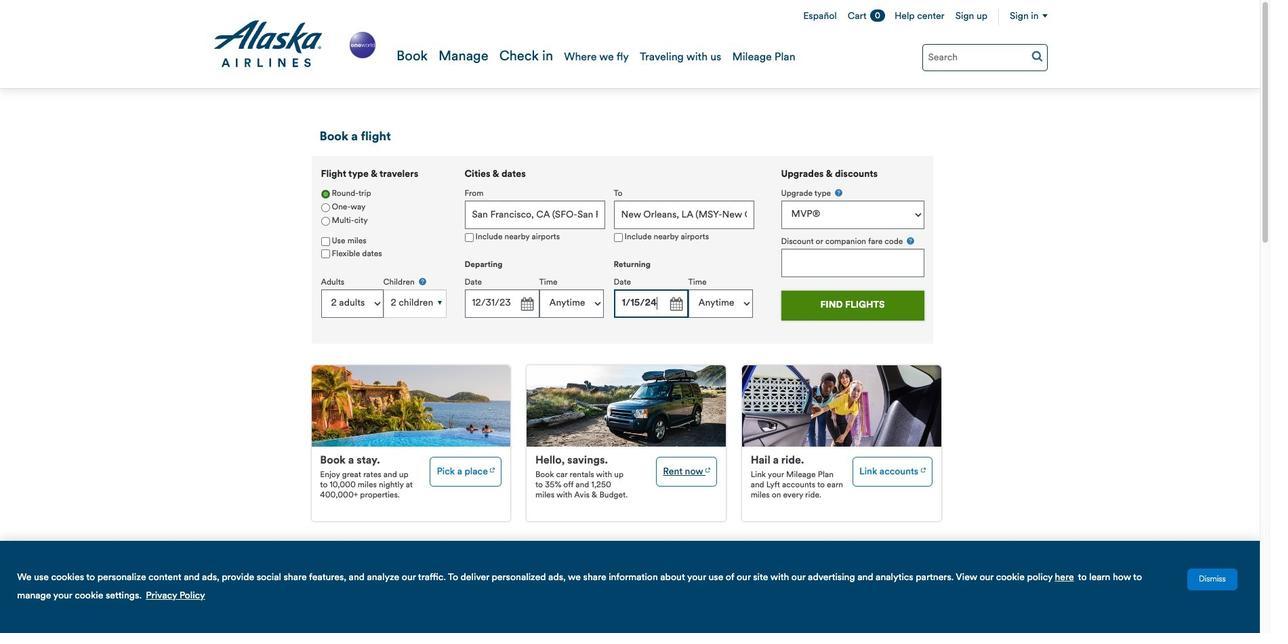 Task type: describe. For each thing, give the bounding box(es) containing it.
photo of an suv driving towards a mountain image
[[527, 365, 726, 447]]

Search text field
[[922, 44, 1048, 71]]

header nav bar navigation
[[0, 0, 1260, 89]]

cookieconsent dialog
[[0, 541, 1260, 633]]

oneworld logo image
[[347, 29, 378, 61]]

open datepicker image
[[517, 295, 536, 314]]

alaska airlines logo image
[[212, 20, 323, 68]]

2 horizontal spatial group
[[781, 188, 924, 277]]



Task type: locate. For each thing, give the bounding box(es) containing it.
None text field
[[465, 201, 605, 229], [465, 289, 539, 318], [465, 201, 605, 229], [465, 289, 539, 318]]

option group
[[321, 188, 446, 228]]

  checkbox
[[321, 237, 330, 246]]

None checkbox
[[465, 233, 473, 242], [614, 233, 623, 242], [465, 233, 473, 242], [614, 233, 623, 242]]

  radio
[[321, 190, 330, 198], [321, 203, 330, 212], [321, 217, 330, 225]]

some kids opening a door image
[[742, 365, 941, 447]]

0 vertical spatial   radio
[[321, 190, 330, 198]]

None submit
[[781, 290, 924, 320]]

option group inside group
[[321, 188, 446, 228]]

open datepicker image
[[666, 295, 685, 314]]

search button image
[[1031, 50, 1043, 62]]

1 horizontal spatial group
[[465, 169, 763, 330]]

1 vertical spatial   radio
[[321, 203, 330, 212]]

None checkbox
[[321, 250, 330, 258]]

book rides image
[[921, 463, 926, 474]]

book a stay image
[[490, 463, 495, 474]]

0 horizontal spatial group
[[311, 156, 455, 336]]

3   radio from the top
[[321, 217, 330, 225]]

group
[[311, 156, 455, 336], [465, 169, 763, 330], [781, 188, 924, 277]]

1   radio from the top
[[321, 190, 330, 198]]

  checkbox inside group
[[321, 237, 330, 246]]

photo of a hotel with a swimming pool and palm trees image
[[311, 365, 510, 447]]

rent now image
[[706, 463, 710, 474]]

2 vertical spatial   radio
[[321, 217, 330, 225]]

2   radio from the top
[[321, 203, 330, 212]]

None text field
[[614, 201, 754, 229], [781, 248, 924, 277], [614, 289, 688, 318], [614, 201, 754, 229], [781, 248, 924, 277], [614, 289, 688, 318]]



Task type: vqa. For each thing, say whether or not it's contained in the screenshot.
Open datepicker icon to the left
yes



